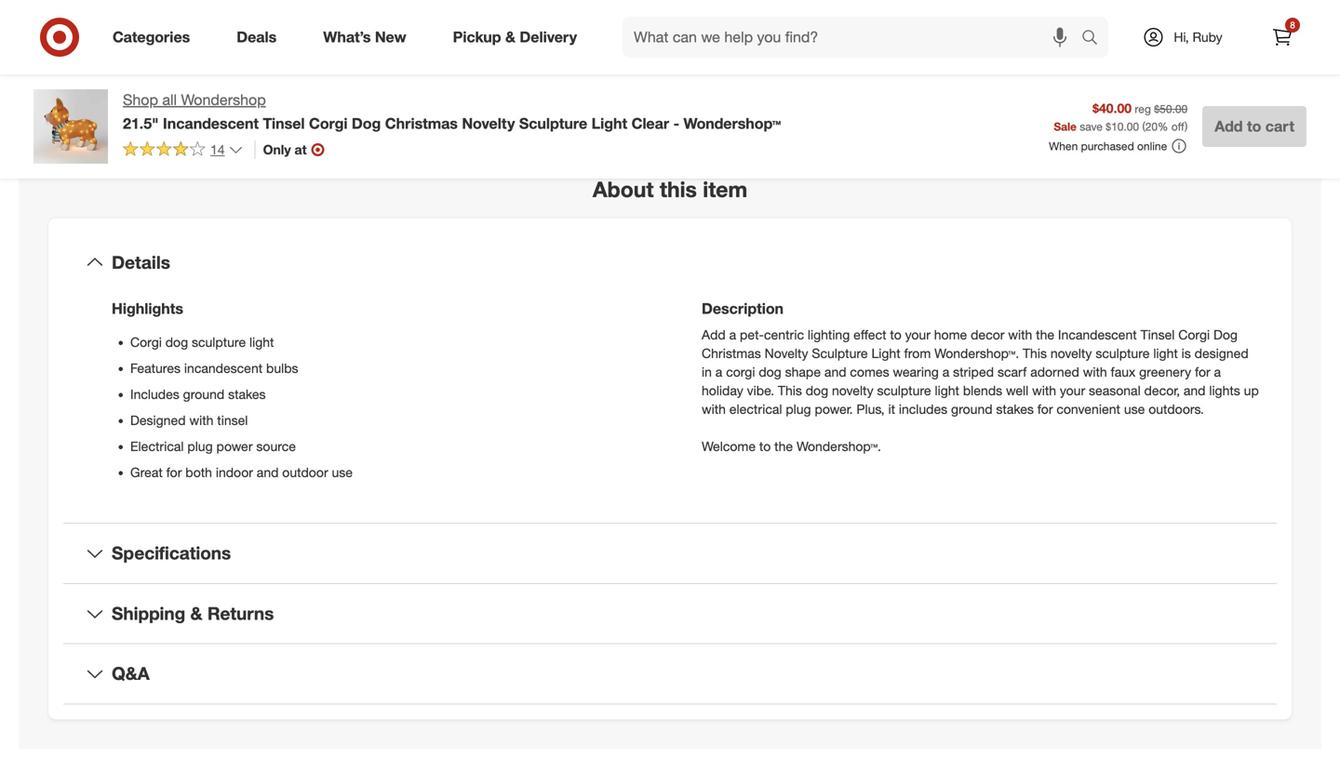 Task type: vqa. For each thing, say whether or not it's contained in the screenshot.
the middle to
yes



Task type: locate. For each thing, give the bounding box(es) containing it.
description
[[702, 300, 784, 318]]

is
[[1182, 345, 1191, 362]]

item for about
[[703, 176, 747, 202]]

0 horizontal spatial wondershop™.
[[797, 438, 881, 455]]

christmas
[[385, 114, 458, 132], [702, 345, 761, 362]]

welcome to the wondershop™.
[[702, 438, 881, 455]]

sculpture down lighting
[[812, 345, 868, 362]]

novelty down comes
[[832, 383, 873, 399]]

this
[[102, 43, 123, 59], [579, 43, 599, 59], [660, 176, 697, 202]]

a up holiday
[[715, 364, 722, 380]]

novelty down the plan
[[462, 114, 515, 132]]

shipping
[[112, 603, 185, 624]]

& right the plan
[[505, 28, 516, 46]]

this
[[1023, 345, 1047, 362], [778, 383, 802, 399]]

1 horizontal spatial light
[[871, 345, 900, 362]]

for left 'both'
[[166, 464, 182, 481]]

plug
[[786, 401, 811, 418], [187, 438, 213, 455]]

to right the welcome
[[759, 438, 771, 455]]

0 horizontal spatial this
[[778, 383, 802, 399]]

striped
[[953, 364, 994, 380]]

plug inside add a pet-centric lighting effect to your home decor with the incandescent tinsel corgi dog christmas novelty sculpture light from wondershop™. this novelty sculpture light is designed in a corgi dog shape and comes wearing a striped scarf adorned with faux greenery for a holiday vibe. this dog novelty sculpture light blends well with your seasonal decor, and lights up with electrical plug power. plus, it includes ground stakes for convenient use outdoors.
[[786, 401, 811, 418]]

0 vertical spatial tinsel
[[263, 114, 305, 132]]

1 horizontal spatial it
[[888, 401, 895, 418]]

1 vertical spatial incandescent
[[1058, 327, 1137, 343]]

0 vertical spatial to
[[1247, 117, 1261, 135]]

1 horizontal spatial your
[[905, 327, 930, 343]]

see
[[76, 43, 99, 59], [283, 43, 306, 59]]

0 vertical spatial wondershop™.
[[934, 345, 1019, 362]]

1 horizontal spatial &
[[505, 28, 516, 46]]

space
[[363, 43, 398, 59], [512, 43, 547, 59]]

this down shape
[[778, 383, 802, 399]]

&
[[505, 28, 516, 46], [190, 603, 202, 624]]

tinsel up "only at"
[[263, 114, 305, 132]]

0 horizontal spatial in
[[156, 43, 166, 59]]

see inside button
[[283, 43, 306, 59]]

adorned
[[1030, 364, 1079, 380]]

both
[[185, 464, 212, 481]]

incandescent
[[163, 114, 259, 132], [1058, 327, 1137, 343]]

dog inside add a pet-centric lighting effect to your home decor with the incandescent tinsel corgi dog christmas novelty sculpture light from wondershop™. this novelty sculpture light is designed in a corgi dog shape and comes wearing a striped scarf adorned with faux greenery for a holiday vibe. this dog novelty sculpture light blends well with your seasonal decor, and lights up with electrical plug power. plus, it includes ground stakes for convenient use outdoors.
[[1213, 327, 1238, 343]]

light up bulbs
[[249, 334, 274, 351]]

1 horizontal spatial dog
[[1213, 327, 1238, 343]]

hi,
[[1174, 29, 1189, 45]]

ground down features incandescent bulbs
[[183, 386, 224, 403]]

ground inside add a pet-centric lighting effect to your home decor with the incandescent tinsel corgi dog christmas novelty sculpture light from wondershop™. this novelty sculpture light is designed in a corgi dog shape and comes wearing a striped scarf adorned with faux greenery for a holiday vibe. this dog novelty sculpture light blends well with your seasonal decor, and lights up with electrical plug power. plus, it includes ground stakes for convenient use outdoors.
[[951, 401, 992, 418]]

to inside the add to cart button
[[1247, 117, 1261, 135]]

0 vertical spatial &
[[505, 28, 516, 46]]

and up outdoors.
[[1184, 383, 1206, 399]]

$40.00 reg $50.00 sale save $ 10.00 ( 20 % off )
[[1054, 100, 1188, 133]]

2 horizontal spatial this
[[660, 176, 697, 202]]

item right delivery
[[603, 43, 628, 59]]

0 horizontal spatial to
[[759, 438, 771, 455]]

deals link
[[221, 17, 300, 58]]

0 vertical spatial add
[[1215, 117, 1243, 135]]

this up shop
[[102, 43, 123, 59]]

10.00
[[1111, 120, 1139, 133]]

0 vertical spatial dog
[[352, 114, 381, 132]]

the up 'adorned'
[[1036, 327, 1054, 343]]

when purchased online
[[1049, 139, 1167, 153]]

this up 'adorned'
[[1023, 345, 1047, 362]]

0 horizontal spatial novelty
[[832, 383, 873, 399]]

use right the outdoor
[[332, 464, 353, 481]]

0 horizontal spatial stakes
[[228, 386, 266, 403]]

light left clear at the left top
[[592, 114, 627, 132]]

1 vertical spatial to
[[890, 327, 902, 343]]

light down effect
[[871, 345, 900, 362]]

0 horizontal spatial the
[[774, 438, 793, 455]]

2 horizontal spatial and
[[1184, 383, 1206, 399]]

it left what's
[[309, 43, 316, 59]]

2 horizontal spatial in
[[702, 364, 712, 380]]

add for add a pet-centric lighting effect to your home decor with the incandescent tinsel corgi dog christmas novelty sculpture light from wondershop™. this novelty sculpture light is designed in a corgi dog shape and comes wearing a striped scarf adorned with faux greenery for a holiday vibe. this dog novelty sculpture light blends well with your seasonal decor, and lights up with electrical plug power. plus, it includes ground stakes for convenient use outdoors.
[[702, 327, 726, 343]]

this inside button
[[579, 43, 599, 59]]

0 horizontal spatial add
[[702, 327, 726, 343]]

shipping & returns button
[[63, 584, 1277, 644]]

and down source
[[257, 464, 279, 481]]

2 horizontal spatial item
[[703, 176, 747, 202]]

1 horizontal spatial see
[[283, 43, 306, 59]]

add inside button
[[1215, 117, 1243, 135]]

incandescent inside add a pet-centric lighting effect to your home decor with the incandescent tinsel corgi dog christmas novelty sculpture light from wondershop™. this novelty sculpture light is designed in a corgi dog shape and comes wearing a striped scarf adorned with faux greenery for a holiday vibe. this dog novelty sculpture light blends well with your seasonal decor, and lights up with electrical plug power. plus, it includes ground stakes for convenient use outdoors.
[[1058, 327, 1137, 343]]

0 horizontal spatial it
[[309, 43, 316, 59]]

$
[[1106, 120, 1111, 133]]

this right delivery
[[579, 43, 599, 59]]

your inside button
[[334, 43, 359, 59]]

a
[[501, 43, 508, 59], [729, 327, 736, 343], [715, 364, 722, 380], [942, 364, 949, 380], [1214, 364, 1221, 380]]

to right effect
[[890, 327, 902, 343]]

1 horizontal spatial novelty
[[1050, 345, 1092, 362]]

1 horizontal spatial incandescent
[[1058, 327, 1137, 343]]

includes
[[899, 401, 947, 418]]

1 space from the left
[[363, 43, 398, 59]]

1 vertical spatial christmas
[[702, 345, 761, 362]]

0 horizontal spatial ground
[[183, 386, 224, 403]]

the down electrical
[[774, 438, 793, 455]]

wondershop™.
[[934, 345, 1019, 362], [797, 438, 881, 455]]

1 horizontal spatial wondershop™.
[[934, 345, 1019, 362]]

1 horizontal spatial plug
[[786, 401, 811, 418]]

1 horizontal spatial sculpture
[[877, 383, 931, 399]]

from
[[904, 345, 931, 362]]

for down the designed
[[1195, 364, 1210, 380]]

electrical
[[729, 401, 782, 418]]

image gallery element
[[34, 0, 648, 132]]

1 horizontal spatial stakes
[[996, 401, 1034, 418]]

tinsel
[[263, 114, 305, 132], [1140, 327, 1175, 343]]

item inside 'button'
[[127, 43, 152, 59]]

stakes up tinsel
[[228, 386, 266, 403]]

welcome
[[702, 438, 756, 455]]

delivery
[[520, 28, 577, 46]]

0 vertical spatial and
[[824, 364, 846, 380]]

sculpture up features incandescent bulbs
[[192, 334, 246, 351]]

-
[[673, 114, 679, 132]]

1 see from the left
[[76, 43, 99, 59]]

1 vertical spatial sculpture
[[812, 345, 868, 362]]

light inside add a pet-centric lighting effect to your home decor with the incandescent tinsel corgi dog christmas novelty sculpture light from wondershop™. this novelty sculpture light is designed in a corgi dog shape and comes wearing a striped scarf adorned with faux greenery for a holiday vibe. this dog novelty sculpture light blends well with your seasonal decor, and lights up with electrical plug power. plus, it includes ground stakes for convenient use outdoors.
[[871, 345, 900, 362]]

plug up 'both'
[[187, 438, 213, 455]]

1 vertical spatial light
[[871, 345, 900, 362]]

20
[[1145, 120, 1158, 133]]

plug left power.
[[786, 401, 811, 418]]

tinsel up greenery on the right of page
[[1140, 327, 1175, 343]]

1 horizontal spatial the
[[1036, 327, 1054, 343]]

dog up features
[[165, 334, 188, 351]]

0 vertical spatial it
[[309, 43, 316, 59]]

pickup
[[453, 28, 501, 46]]

0 horizontal spatial novelty
[[462, 114, 515, 132]]

it right plus,
[[888, 401, 895, 418]]

show more images
[[277, 102, 405, 120]]

0 horizontal spatial see
[[76, 43, 99, 59]]

2 see from the left
[[283, 43, 306, 59]]

0 vertical spatial your
[[334, 43, 359, 59]]

stakes inside add a pet-centric lighting effect to your home decor with the incandescent tinsel corgi dog christmas novelty sculpture light from wondershop™. this novelty sculpture light is designed in a corgi dog shape and comes wearing a striped scarf adorned with faux greenery for a holiday vibe. this dog novelty sculpture light blends well with your seasonal decor, and lights up with electrical plug power. plus, it includes ground stakes for convenient use outdoors.
[[996, 401, 1034, 418]]

item down wondershop™ at right
[[703, 176, 747, 202]]

0 horizontal spatial your
[[334, 43, 359, 59]]

2 vertical spatial and
[[257, 464, 279, 481]]

dog down shape
[[806, 383, 828, 399]]

see this item in 3d
[[76, 43, 186, 59]]

wondershop™. down power.
[[797, 438, 881, 455]]

dog up vibe.
[[759, 364, 781, 380]]

21.5"
[[123, 114, 159, 132]]

0 horizontal spatial plug
[[187, 438, 213, 455]]

only
[[263, 141, 291, 158]]

0 horizontal spatial use
[[332, 464, 353, 481]]

christmas right the 'more'
[[385, 114, 458, 132]]

1 vertical spatial dog
[[1213, 327, 1238, 343]]

item left 3d
[[127, 43, 152, 59]]

0 vertical spatial the
[[1036, 327, 1054, 343]]

includes ground stakes
[[130, 386, 266, 403]]

What can we help you find? suggestions appear below search field
[[623, 17, 1086, 58]]

use down seasonal
[[1124, 401, 1145, 418]]

& inside dropdown button
[[190, 603, 202, 624]]

a right the plan
[[501, 43, 508, 59]]

plan
[[472, 43, 498, 59]]

see inside 'button'
[[76, 43, 99, 59]]

& left returns in the left of the page
[[190, 603, 202, 624]]

2 horizontal spatial to
[[1247, 117, 1261, 135]]

new
[[375, 28, 406, 46]]

corgi dog sculpture light
[[130, 334, 274, 351]]

for down 'adorned'
[[1037, 401, 1053, 418]]

to left cart at the top right
[[1247, 117, 1261, 135]]

q&a button
[[63, 645, 1277, 704]]

wondershop™. inside add a pet-centric lighting effect to your home decor with the incandescent tinsel corgi dog christmas novelty sculpture light from wondershop™. this novelty sculpture light is designed in a corgi dog shape and comes wearing a striped scarf adorned with faux greenery for a holiday vibe. this dog novelty sculpture light blends well with your seasonal decor, and lights up with electrical plug power. plus, it includes ground stakes for convenient use outdoors.
[[934, 345, 1019, 362]]

novelty
[[1050, 345, 1092, 362], [832, 383, 873, 399]]

incandescent down wondershop
[[163, 114, 259, 132]]

novelty
[[462, 114, 515, 132], [765, 345, 808, 362]]

2 vertical spatial your
[[1060, 383, 1085, 399]]

2 vertical spatial for
[[166, 464, 182, 481]]

1 vertical spatial add
[[702, 327, 726, 343]]

space inside button
[[512, 43, 547, 59]]

item
[[127, 43, 152, 59], [603, 43, 628, 59], [703, 176, 747, 202]]

1 horizontal spatial ground
[[951, 401, 992, 418]]

0 vertical spatial use
[[1124, 401, 1145, 418]]

add left pet-
[[702, 327, 726, 343]]

sponsored
[[1251, 98, 1307, 112]]

specifications button
[[63, 524, 1277, 583]]

see for see this item in 3d
[[76, 43, 99, 59]]

0 horizontal spatial space
[[363, 43, 398, 59]]

in inside add a pet-centric lighting effect to your home decor with the incandescent tinsel corgi dog christmas novelty sculpture light from wondershop™. this novelty sculpture light is designed in a corgi dog shape and comes wearing a striped scarf adorned with faux greenery for a holiday vibe. this dog novelty sculpture light blends well with your seasonal decor, and lights up with electrical plug power. plus, it includes ground stakes for convenient use outdoors.
[[702, 364, 712, 380]]

sculpture down plan a space with this item
[[519, 114, 587, 132]]

add inside add a pet-centric lighting effect to your home decor with the incandescent tinsel corgi dog christmas novelty sculpture light from wondershop™. this novelty sculpture light is designed in a corgi dog shape and comes wearing a striped scarf adorned with faux greenery for a holiday vibe. this dog novelty sculpture light blends well with your seasonal decor, and lights up with electrical plug power. plus, it includes ground stakes for convenient use outdoors.
[[702, 327, 726, 343]]

0 vertical spatial incandescent
[[163, 114, 259, 132]]

novelty inside add a pet-centric lighting effect to your home decor with the incandescent tinsel corgi dog christmas novelty sculpture light from wondershop™. this novelty sculpture light is designed in a corgi dog shape and comes wearing a striped scarf adorned with faux greenery for a holiday vibe. this dog novelty sculpture light blends well with your seasonal decor, and lights up with electrical plug power. plus, it includes ground stakes for convenient use outdoors.
[[765, 345, 808, 362]]

this right about
[[660, 176, 697, 202]]

see left the categories
[[76, 43, 99, 59]]

1 horizontal spatial dog
[[759, 364, 781, 380]]

1 horizontal spatial for
[[1037, 401, 1053, 418]]

1 horizontal spatial this
[[579, 43, 599, 59]]

0 horizontal spatial light
[[592, 114, 627, 132]]

sculpture inside shop all wondershop 21.5" incandescent tinsel corgi dog christmas novelty sculpture light clear - wondershop™
[[519, 114, 587, 132]]

this inside 'button'
[[102, 43, 123, 59]]

christmas up corgi
[[702, 345, 761, 362]]

sculpture up faux
[[1096, 345, 1150, 362]]

a left pet-
[[729, 327, 736, 343]]

tinsel inside add a pet-centric lighting effect to your home decor with the incandescent tinsel corgi dog christmas novelty sculpture light from wondershop™. this novelty sculpture light is designed in a corgi dog shape and comes wearing a striped scarf adorned with faux greenery for a holiday vibe. this dog novelty sculpture light blends well with your seasonal decor, and lights up with electrical plug power. plus, it includes ground stakes for convenient use outdoors.
[[1140, 327, 1175, 343]]

1 horizontal spatial space
[[512, 43, 547, 59]]

1 horizontal spatial novelty
[[765, 345, 808, 362]]

see right the 'deals'
[[283, 43, 306, 59]]

novelty down centric
[[765, 345, 808, 362]]

0 vertical spatial for
[[1195, 364, 1210, 380]]

incandescent up faux
[[1058, 327, 1137, 343]]

what's new
[[323, 28, 406, 46]]

at
[[295, 141, 307, 158]]

sculpture inside add a pet-centric lighting effect to your home decor with the incandescent tinsel corgi dog christmas novelty sculpture light from wondershop™. this novelty sculpture light is designed in a corgi dog shape and comes wearing a striped scarf adorned with faux greenery for a holiday vibe. this dog novelty sculpture light blends well with your seasonal decor, and lights up with electrical plug power. plus, it includes ground stakes for convenient use outdoors.
[[812, 345, 868, 362]]

sculpture
[[192, 334, 246, 351], [1096, 345, 1150, 362], [877, 383, 931, 399]]

see this item in 3d button
[[34, 0, 228, 76]]

novelty up 'adorned'
[[1050, 345, 1092, 362]]

0 horizontal spatial &
[[190, 603, 202, 624]]

1 horizontal spatial sculpture
[[812, 345, 868, 362]]

0 horizontal spatial for
[[166, 464, 182, 481]]

well
[[1006, 383, 1029, 399]]

2 horizontal spatial corgi
[[1178, 327, 1210, 343]]

home
[[934, 327, 967, 343]]

convenient
[[1057, 401, 1120, 418]]

0 vertical spatial plug
[[786, 401, 811, 418]]

incandescent inside shop all wondershop 21.5" incandescent tinsel corgi dog christmas novelty sculpture light clear - wondershop™
[[163, 114, 259, 132]]

0 horizontal spatial dog
[[165, 334, 188, 351]]

indoor
[[216, 464, 253, 481]]

1 vertical spatial novelty
[[765, 345, 808, 362]]

0 vertical spatial light
[[592, 114, 627, 132]]

light
[[592, 114, 627, 132], [871, 345, 900, 362]]

stakes down well
[[996, 401, 1034, 418]]

source
[[256, 438, 296, 455]]

pickup & delivery
[[453, 28, 577, 46]]

details button
[[63, 233, 1277, 292]]

1 horizontal spatial use
[[1124, 401, 1145, 418]]

1 vertical spatial it
[[888, 401, 895, 418]]

1 horizontal spatial in
[[320, 43, 330, 59]]

centric
[[764, 327, 804, 343]]

1 horizontal spatial add
[[1215, 117, 1243, 135]]

& for shipping
[[190, 603, 202, 624]]

wondershop™. up striped
[[934, 345, 1019, 362]]

0 vertical spatial novelty
[[1050, 345, 1092, 362]]

0 horizontal spatial christmas
[[385, 114, 458, 132]]

8 link
[[1262, 17, 1303, 58]]

it
[[309, 43, 316, 59], [888, 401, 895, 418]]

2 space from the left
[[512, 43, 547, 59]]

and right shape
[[824, 364, 846, 380]]

ground down blends
[[951, 401, 992, 418]]

0 vertical spatial sculpture
[[519, 114, 587, 132]]

dog inside shop all wondershop 21.5" incandescent tinsel corgi dog christmas novelty sculpture light clear - wondershop™
[[352, 114, 381, 132]]

1 vertical spatial the
[[774, 438, 793, 455]]

light up includes
[[935, 383, 959, 399]]

the
[[1036, 327, 1054, 343], [774, 438, 793, 455]]

1 vertical spatial &
[[190, 603, 202, 624]]

shape
[[785, 364, 821, 380]]

categories link
[[97, 17, 213, 58]]

tinsel
[[217, 412, 248, 429]]

for
[[1195, 364, 1210, 380], [1037, 401, 1053, 418], [166, 464, 182, 481]]

1 vertical spatial wondershop™.
[[797, 438, 881, 455]]

sculpture down wearing
[[877, 383, 931, 399]]

ground
[[183, 386, 224, 403], [951, 401, 992, 418]]

christmas inside add a pet-centric lighting effect to your home decor with the incandescent tinsel corgi dog christmas novelty sculpture light from wondershop™. this novelty sculpture light is designed in a corgi dog shape and comes wearing a striped scarf adorned with faux greenery for a holiday vibe. this dog novelty sculpture light blends well with your seasonal decor, and lights up with electrical plug power. plus, it includes ground stakes for convenient use outdoors.
[[702, 345, 761, 362]]

2 vertical spatial dog
[[806, 383, 828, 399]]

light up greenery on the right of page
[[1153, 345, 1178, 362]]

add right the )
[[1215, 117, 1243, 135]]



Task type: describe. For each thing, give the bounding box(es) containing it.
incandescent
[[184, 360, 263, 377]]

save
[[1080, 120, 1103, 133]]

(
[[1142, 120, 1145, 133]]

it inside add a pet-centric lighting effect to your home decor with the incandescent tinsel corgi dog christmas novelty sculpture light from wondershop™. this novelty sculpture light is designed in a corgi dog shape and comes wearing a striped scarf adorned with faux greenery for a holiday vibe. this dog novelty sculpture light blends well with your seasonal decor, and lights up with electrical plug power. plus, it includes ground stakes for convenient use outdoors.
[[888, 401, 895, 418]]

1 horizontal spatial light
[[935, 383, 959, 399]]

when
[[1049, 139, 1078, 153]]

0 horizontal spatial light
[[249, 334, 274, 351]]

0 horizontal spatial sculpture
[[192, 334, 246, 351]]

more
[[318, 102, 352, 120]]

8
[[1290, 19, 1295, 31]]

1 vertical spatial and
[[1184, 383, 1206, 399]]

features incandescent bulbs
[[130, 360, 298, 377]]

search button
[[1073, 17, 1118, 61]]

bulbs
[[266, 360, 298, 377]]

1 vertical spatial plug
[[187, 438, 213, 455]]

plus,
[[857, 401, 885, 418]]

corgi inside add a pet-centric lighting effect to your home decor with the incandescent tinsel corgi dog christmas novelty sculpture light from wondershop™. this novelty sculpture light is designed in a corgi dog shape and comes wearing a striped scarf adorned with faux greenery for a holiday vibe. this dog novelty sculpture light blends well with your seasonal decor, and lights up with electrical plug power. plus, it includes ground stakes for convenient use outdoors.
[[1178, 327, 1210, 343]]

outdoor
[[282, 464, 328, 481]]

1 vertical spatial novelty
[[832, 383, 873, 399]]

christmas inside shop all wondershop 21.5" incandescent tinsel corgi dog christmas novelty sculpture light clear - wondershop™
[[385, 114, 458, 132]]

blends
[[963, 383, 1002, 399]]

it inside 'see it in your space' button
[[309, 43, 316, 59]]

a left striped
[[942, 364, 949, 380]]

all
[[162, 91, 177, 109]]

this for see
[[102, 43, 123, 59]]

3d
[[169, 43, 186, 59]]

designed
[[130, 412, 186, 429]]

specifications
[[112, 543, 231, 564]]

pickup & delivery link
[[437, 17, 600, 58]]

item inside button
[[603, 43, 628, 59]]

outdoors.
[[1149, 401, 1204, 418]]

with inside plan a space with this item button
[[551, 43, 575, 59]]

use inside add a pet-centric lighting effect to your home decor with the incandescent tinsel corgi dog christmas novelty sculpture light from wondershop™. this novelty sculpture light is designed in a corgi dog shape and comes wearing a striped scarf adorned with faux greenery for a holiday vibe. this dog novelty sculpture light blends well with your seasonal decor, and lights up with electrical plug power. plus, it includes ground stakes for convenient use outdoors.
[[1124, 401, 1145, 418]]

features
[[130, 360, 181, 377]]

great
[[130, 464, 163, 481]]

details
[[112, 252, 170, 273]]

power
[[216, 438, 253, 455]]

about
[[593, 176, 654, 202]]

categories
[[113, 28, 190, 46]]

decor
[[971, 327, 1005, 343]]

corgi
[[726, 364, 755, 380]]

the inside add a pet-centric lighting effect to your home decor with the incandescent tinsel corgi dog christmas novelty sculpture light from wondershop™. this novelty sculpture light is designed in a corgi dog shape and comes wearing a striped scarf adorned with faux greenery for a holiday vibe. this dog novelty sculpture light blends well with your seasonal decor, and lights up with electrical plug power. plus, it includes ground stakes for convenient use outdoors.
[[1036, 327, 1054, 343]]

corgi inside shop all wondershop 21.5" incandescent tinsel corgi dog christmas novelty sculpture light clear - wondershop™
[[309, 114, 348, 132]]

add for add to cart
[[1215, 117, 1243, 135]]

advertisement region
[[692, 26, 1307, 96]]

0 vertical spatial this
[[1023, 345, 1047, 362]]

in inside 'see it in your space' button
[[320, 43, 330, 59]]

wearing
[[893, 364, 939, 380]]

%
[[1158, 120, 1168, 133]]

clear
[[631, 114, 669, 132]]

0 horizontal spatial corgi
[[130, 334, 162, 351]]

off
[[1171, 120, 1185, 133]]

$50.00
[[1154, 102, 1188, 116]]

a inside button
[[501, 43, 508, 59]]

see it in your space button
[[243, 0, 438, 76]]

novelty inside shop all wondershop 21.5" incandescent tinsel corgi dog christmas novelty sculpture light clear - wondershop™
[[462, 114, 515, 132]]

0 vertical spatial dog
[[165, 334, 188, 351]]

see it in your space
[[283, 43, 398, 59]]

1 vertical spatial use
[[332, 464, 353, 481]]

wondershop™
[[684, 114, 781, 132]]

search
[[1073, 30, 1118, 48]]

add to cart button
[[1202, 106, 1307, 147]]

reg
[[1135, 102, 1151, 116]]

2 horizontal spatial for
[[1195, 364, 1210, 380]]

light inside shop all wondershop 21.5" incandescent tinsel corgi dog christmas novelty sculpture light clear - wondershop™
[[592, 114, 627, 132]]

add a pet-centric lighting effect to your home decor with the incandescent tinsel corgi dog christmas novelty sculpture light from wondershop™. this novelty sculpture light is designed in a corgi dog shape and comes wearing a striped scarf adorned with faux greenery for a holiday vibe. this dog novelty sculpture light blends well with your seasonal decor, and lights up with electrical plug power. plus, it includes ground stakes for convenient use outdoors.
[[702, 327, 1259, 418]]

sale
[[1054, 120, 1077, 133]]

electrical
[[130, 438, 184, 455]]

$40.00
[[1093, 100, 1132, 116]]

0 horizontal spatial and
[[257, 464, 279, 481]]

image of 21.5" incandescent tinsel corgi dog christmas novelty sculpture light clear - wondershop™ image
[[34, 89, 108, 164]]

about this item
[[593, 176, 747, 202]]

show more images button
[[264, 91, 417, 132]]

shipping & returns
[[112, 603, 274, 624]]

2 horizontal spatial dog
[[806, 383, 828, 399]]

shop all wondershop 21.5" incandescent tinsel corgi dog christmas novelty sculpture light clear - wondershop™
[[123, 91, 781, 132]]

scarf
[[998, 364, 1027, 380]]

to for add to cart
[[1247, 117, 1261, 135]]

holiday
[[702, 383, 743, 399]]

online
[[1137, 139, 1167, 153]]

comes
[[850, 364, 889, 380]]

in inside the see this item in 3d 'button'
[[156, 43, 166, 59]]

2 horizontal spatial light
[[1153, 345, 1178, 362]]

effect
[[853, 327, 886, 343]]

1 vertical spatial for
[[1037, 401, 1053, 418]]

cart
[[1265, 117, 1294, 135]]

hi, ruby
[[1174, 29, 1222, 45]]

show
[[277, 102, 314, 120]]

shop
[[123, 91, 158, 109]]

deals
[[237, 28, 277, 46]]

2 horizontal spatial sculpture
[[1096, 345, 1150, 362]]

1 vertical spatial dog
[[759, 364, 781, 380]]

what's
[[323, 28, 371, 46]]

a down the designed
[[1214, 364, 1221, 380]]

see for see it in your space
[[283, 43, 306, 59]]

images
[[356, 102, 405, 120]]

lights
[[1209, 383, 1240, 399]]

lighting
[[808, 327, 850, 343]]

faux
[[1111, 364, 1136, 380]]

1 vertical spatial this
[[778, 383, 802, 399]]

ruby
[[1193, 29, 1222, 45]]

designed
[[1195, 345, 1249, 362]]

this for about
[[660, 176, 697, 202]]

item for see
[[127, 43, 152, 59]]

14 link
[[123, 140, 243, 162]]

1 horizontal spatial and
[[824, 364, 846, 380]]

designed with tinsel
[[130, 412, 248, 429]]

)
[[1185, 120, 1188, 133]]

& for pickup
[[505, 28, 516, 46]]

plan a space with this item button
[[453, 0, 648, 76]]

pet-
[[740, 327, 764, 343]]

tinsel inside shop all wondershop 21.5" incandescent tinsel corgi dog christmas novelty sculpture light clear - wondershop™
[[263, 114, 305, 132]]

space inside button
[[363, 43, 398, 59]]

to inside add a pet-centric lighting effect to your home decor with the incandescent tinsel corgi dog christmas novelty sculpture light from wondershop™. this novelty sculpture light is designed in a corgi dog shape and comes wearing a striped scarf adorned with faux greenery for a holiday vibe. this dog novelty sculpture light blends well with your seasonal decor, and lights up with electrical plug power. plus, it includes ground stakes for convenient use outdoors.
[[890, 327, 902, 343]]

to for welcome to the wondershop™.
[[759, 438, 771, 455]]

greenery
[[1139, 364, 1191, 380]]

plan a space with this item
[[472, 43, 628, 59]]

2 horizontal spatial your
[[1060, 383, 1085, 399]]



